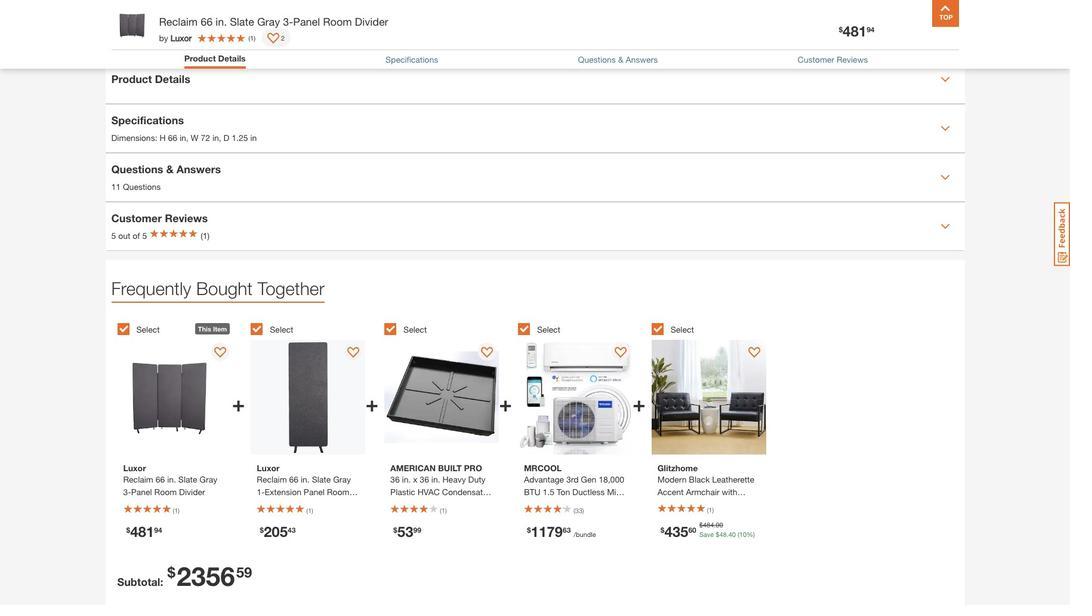 Task type: describe. For each thing, give the bounding box(es) containing it.
99
[[414, 526, 422, 535]]

0 vertical spatial customer
[[798, 54, 835, 64]]

0 vertical spatial of
[[133, 231, 140, 241]]

room inside luxor reclaim 66 in. slate gray 1-extension panel room divider
[[327, 487, 350, 497]]

returns
[[712, 12, 752, 26]]

3 caret image from the top
[[941, 221, 951, 231]]

66 inside specifications dimensions: h 66 in , w 72 in , d 1.25 in
[[168, 133, 177, 143]]

online
[[812, 12, 845, 26]]

top button
[[933, 0, 959, 27]]

0 vertical spatial gray
[[257, 15, 280, 28]]

484
[[704, 521, 714, 529]]

or
[[798, 12, 809, 26]]

american built pro 36 in. x 36 in. heavy duty plastic hvac condensate drain pan with drain hose adapter
[[391, 463, 489, 522]]

3-
[[283, 15, 293, 28]]

in
[[755, 12, 765, 26]]

1 horizontal spatial reviews
[[837, 54, 869, 64]]

display image for 205
[[348, 347, 360, 359]]

volt/60hz
[[567, 524, 603, 535]]

( for american built pro 36 in. x 36 in. heavy duty plastic hvac condensate drain pan with drain hose adapter
[[440, 506, 442, 514]]

1 5 from the left
[[111, 231, 116, 241]]

select inside 1 / 5 group
[[136, 324, 160, 334]]

subtotal: $ 2356 59
[[117, 560, 252, 592]]

3 in from the left
[[251, 133, 257, 143]]

select for 53
[[404, 324, 427, 334]]

1 horizontal spatial details
[[218, 53, 246, 63]]

94 inside 1 / 5 group
[[154, 526, 162, 535]]

hvac
[[418, 487, 440, 497]]

adapter
[[391, 512, 420, 522]]

guard
[[524, 524, 547, 535]]

2356
[[177, 560, 235, 592]]

( 1 ) for glitzhome modern black leatherette accent armchair with black metal frame (set of 2)
[[708, 506, 714, 514]]

36 in. x 36 in. heavy duty plastic hvac condensate drain pan with drain hose adapter image
[[385, 340, 499, 454]]

read
[[816, 29, 836, 39]]

mrcool
[[524, 463, 562, 473]]

ductless
[[573, 487, 605, 497]]

armchair
[[686, 487, 720, 497]]

/bundle
[[574, 531, 596, 538]]

435
[[665, 523, 689, 540]]

1 horizontal spatial .
[[727, 531, 729, 538]]

0 vertical spatial black
[[689, 474, 710, 484]]

policy
[[865, 29, 888, 39]]

2
[[281, 34, 285, 42]]

dimensions:
[[111, 133, 157, 143]]

3rd
[[567, 474, 579, 484]]

0 vertical spatial panel
[[293, 15, 320, 28]]

205
[[264, 523, 288, 540]]

duty
[[469, 474, 486, 484]]

h
[[160, 133, 166, 143]]

modern
[[658, 474, 687, 484]]

1 for luxor reclaim 66 in. slate gray 1-extension panel room divider
[[308, 506, 312, 514]]

0 vertical spatial room
[[323, 15, 352, 28]]

$ 205 43
[[260, 523, 296, 540]]

43
[[288, 526, 296, 535]]

1 vertical spatial product details
[[111, 72, 190, 86]]

caret image for answers
[[941, 172, 951, 182]]

d
[[224, 133, 230, 143]]

1 for american built pro 36 in. x 36 in. heavy duty plastic hvac condensate drain pan with drain hose adapter
[[442, 506, 445, 514]]

this
[[198, 325, 211, 333]]

+ for 53
[[499, 390, 512, 416]]

divider inside luxor reclaim 66 in. slate gray 1-extension panel room divider
[[257, 499, 283, 509]]

pump
[[544, 512, 566, 522]]

bought
[[196, 278, 253, 298]]

0 vertical spatial 481
[[843, 23, 867, 39]]

specifications for specifications dimensions: h 66 in , w 72 in , d 1.25 in
[[111, 114, 184, 127]]

%)
[[747, 531, 755, 538]]

1 for glitzhome modern black leatherette accent armchair with black metal frame (set of 2)
[[709, 506, 713, 514]]

1 vertical spatial black
[[658, 499, 679, 509]]

1 vertical spatial details
[[155, 72, 190, 86]]

( for mrcool advantage 3rd gen 18,000 btu 1.5 ton ductless mini split air conditioner and heat pump with line guard 230-volt/60hz
[[574, 506, 575, 514]]

0 horizontal spatial customer
[[111, 212, 162, 225]]

1-
[[257, 487, 265, 497]]

free & easy returns in store or online read return policy
[[648, 12, 888, 39]]

2 36 from the left
[[420, 474, 429, 484]]

0 vertical spatial divider
[[355, 15, 389, 28]]

heat
[[524, 512, 542, 522]]

conditioner
[[556, 499, 599, 509]]

10
[[740, 531, 747, 538]]

product image image
[[114, 6, 153, 45]]

1 in from the left
[[180, 133, 186, 143]]

american
[[391, 463, 436, 473]]

( for glitzhome modern black leatherette accent armchair with black metal frame (set of 2)
[[708, 506, 709, 514]]

(set
[[730, 499, 745, 509]]

$ right 60
[[700, 521, 704, 529]]

luxor inside luxor reclaim 66 in. slate gray 1-extension panel room divider
[[257, 463, 280, 473]]

1.5
[[543, 487, 555, 497]]

free
[[648, 12, 671, 26]]

2 vertical spatial questions
[[123, 182, 161, 192]]

metal
[[681, 499, 702, 509]]

mrcool advantage 3rd gen 18,000 btu 1.5 ton ductless mini split air conditioner and heat pump with line guard 230-volt/60hz
[[524, 463, 625, 535]]

1179
[[531, 523, 563, 540]]

and
[[602, 499, 616, 509]]

plastic
[[391, 487, 416, 497]]

59
[[236, 564, 252, 581]]

out
[[118, 231, 130, 241]]

( inside $ 435 60 $ 484 . 00 save $ 48 . 40 ( 10 %)
[[738, 531, 740, 538]]

leatherette
[[713, 474, 755, 484]]

00
[[716, 521, 724, 529]]

33
[[575, 506, 583, 514]]

air
[[543, 499, 553, 509]]

gray inside luxor reclaim 66 in. slate gray 1-extension panel room divider
[[333, 474, 351, 484]]

1 horizontal spatial product
[[184, 53, 216, 63]]

( for luxor reclaim 66 in. slate gray 1-extension panel room divider
[[307, 506, 308, 514]]

frame
[[704, 499, 728, 509]]

$ 1179 63 /bundle
[[527, 523, 596, 540]]

modern black leatherette accent armchair with black metal frame (set of 2) image
[[652, 340, 767, 454]]

18,000
[[599, 474, 625, 484]]

0 horizontal spatial product
[[111, 72, 152, 86]]

condensate
[[442, 487, 488, 497]]

72
[[201, 133, 210, 143]]

& for questions & answers
[[166, 163, 174, 176]]

w
[[191, 133, 199, 143]]

answers for questions & answers 11 questions
[[177, 163, 221, 176]]

) for /bundle
[[583, 506, 584, 514]]

$ down 00
[[716, 531, 720, 538]]

by luxor
[[159, 33, 192, 43]]

) for 53
[[445, 506, 447, 514]]

easy
[[684, 12, 709, 26]]

display image for 53
[[482, 347, 493, 359]]

$ 435 60 $ 484 . 00 save $ 48 . 40 ( 10 %)
[[661, 521, 755, 540]]

2 , from the left
[[219, 133, 221, 143]]

2 button
[[262, 29, 291, 47]]

with inside mrcool advantage 3rd gen 18,000 btu 1.5 ton ductless mini split air conditioner and heat pump with line guard 230-volt/60hz
[[569, 512, 584, 522]]

0 horizontal spatial slate
[[230, 15, 254, 28]]

advantage 3rd gen 18,000 btu 1.5 ton ductless mini split air conditioner and heat pump with line guard 230-volt/60hz image
[[518, 340, 633, 454]]



Task type: vqa. For each thing, say whether or not it's contained in the screenshot.
the ( inside the $ 32 . 39 Save $ 11 . 48 ( 35 %)
no



Task type: locate. For each thing, give the bounding box(es) containing it.
+ inside 3 / 5 group
[[499, 390, 512, 416]]

specifications
[[386, 54, 438, 64], [111, 114, 184, 127]]

caret image for h
[[941, 123, 951, 133]]

customer reviews up the 5 out of 5
[[111, 212, 208, 225]]

x
[[413, 474, 418, 484]]

1 horizontal spatial slate
[[312, 474, 331, 484]]

1 horizontal spatial customer reviews
[[798, 54, 869, 64]]

0 horizontal spatial .
[[714, 521, 716, 529]]

481 up subtotal:
[[130, 523, 154, 540]]

0 vertical spatial reclaim
[[159, 15, 198, 28]]

select inside 3 / 5 group
[[404, 324, 427, 334]]

questions & answers 11 questions
[[111, 163, 221, 192]]

reviews up (1)
[[165, 212, 208, 225]]

1 vertical spatial caret image
[[941, 172, 951, 182]]

$ 481 94 right the read
[[839, 23, 875, 39]]

details down reclaim 66 in. slate gray 3-panel room divider at the left top of the page
[[218, 53, 246, 63]]

luxor reclaim 66 in. slate gray 1-extension panel room divider
[[257, 463, 351, 509]]

1 vertical spatial 94
[[154, 526, 162, 535]]

0 horizontal spatial of
[[133, 231, 140, 241]]

( inside 4 / 5 group
[[574, 506, 575, 514]]

$ 481 94 inside 1 / 5 group
[[126, 523, 162, 540]]

1
[[250, 34, 254, 42], [709, 506, 713, 514], [308, 506, 312, 514], [442, 506, 445, 514]]

reclaim up by luxor
[[159, 15, 198, 28]]

0 vertical spatial customer reviews
[[798, 54, 869, 64]]

1 horizontal spatial black
[[689, 474, 710, 484]]

with inside american built pro 36 in. x 36 in. heavy duty plastic hvac condensate drain pan with drain hose adapter
[[430, 499, 445, 509]]

reclaim up 1-
[[257, 474, 287, 484]]

select
[[136, 324, 160, 334], [270, 324, 294, 334], [404, 324, 427, 334], [537, 324, 561, 334], [671, 324, 695, 334]]

+ inside 1 / 5 group
[[232, 390, 245, 416]]

select inside 2 / 5 group
[[270, 324, 294, 334]]

+ for /bundle
[[633, 390, 646, 416]]

black up 'armchair'
[[689, 474, 710, 484]]

0 horizontal spatial 66
[[168, 133, 177, 143]]

1 inside 2 / 5 group
[[308, 506, 312, 514]]

$ inside the $ 53 99
[[394, 526, 398, 535]]

1 vertical spatial with
[[430, 499, 445, 509]]

pro
[[464, 463, 482, 473]]

1 horizontal spatial display image
[[268, 33, 280, 45]]

answers for questions & answers
[[626, 54, 658, 64]]

in right 1.25 on the left top of the page
[[251, 133, 257, 143]]

0 horizontal spatial $ 481 94
[[126, 523, 162, 540]]

1 horizontal spatial customer
[[798, 54, 835, 64]]

1 vertical spatial slate
[[312, 474, 331, 484]]

$ down the 2)
[[661, 526, 665, 535]]

item
[[213, 325, 227, 333]]

1 select from the left
[[136, 324, 160, 334]]

481 inside 1 / 5 group
[[130, 523, 154, 540]]

(
[[249, 34, 250, 42], [708, 506, 709, 514], [307, 506, 308, 514], [440, 506, 442, 514], [574, 506, 575, 514], [738, 531, 740, 538]]

1 drain from the left
[[391, 499, 410, 509]]

( inside 3 / 5 group
[[440, 506, 442, 514]]

in right 72
[[213, 133, 219, 143]]

1 36 from the left
[[391, 474, 400, 484]]

in. inside luxor reclaim 66 in. slate gray 1-extension panel room divider
[[301, 474, 310, 484]]

, left d
[[219, 133, 221, 143]]

accent
[[658, 487, 684, 497]]

2 display image from the left
[[482, 347, 493, 359]]

0 horizontal spatial specifications
[[111, 114, 184, 127]]

questions for questions & answers 11 questions
[[111, 163, 163, 176]]

questions & answers
[[578, 54, 658, 64]]

$ 481 94 up subtotal:
[[126, 523, 162, 540]]

5
[[111, 231, 116, 241], [142, 231, 147, 241]]

$ inside subtotal: $ 2356 59
[[168, 564, 176, 581]]

1 vertical spatial panel
[[304, 487, 325, 497]]

0 vertical spatial caret image
[[941, 123, 951, 133]]

$ down heat
[[527, 526, 531, 535]]

luxor right by
[[171, 33, 192, 43]]

1 horizontal spatial 5
[[142, 231, 147, 241]]

questions for questions & answers
[[578, 54, 616, 64]]

reclaim 66 in. slate gray 3-panel room divider
[[159, 15, 389, 28]]

3 select from the left
[[404, 324, 427, 334]]

2 drain from the left
[[447, 499, 467, 509]]

1 vertical spatial customer
[[111, 212, 162, 225]]

1 horizontal spatial 36
[[420, 474, 429, 484]]

36 up "plastic"
[[391, 474, 400, 484]]

0 vertical spatial 66
[[201, 15, 213, 28]]

display image inside 2 dropdown button
[[268, 33, 280, 45]]

in left the w
[[180, 133, 186, 143]]

1 horizontal spatial ,
[[219, 133, 221, 143]]

1 / 5 group
[[117, 316, 245, 558]]

specifications button
[[386, 54, 438, 64], [386, 54, 438, 64]]

1 horizontal spatial 66
[[201, 15, 213, 28]]

$ inside 1 / 5 group
[[126, 526, 130, 535]]

heavy
[[443, 474, 466, 484]]

( 1 )
[[249, 34, 256, 42], [708, 506, 714, 514], [307, 506, 313, 514], [440, 506, 447, 514]]

481
[[843, 23, 867, 39], [130, 523, 154, 540]]

feedback link image
[[1055, 202, 1071, 266]]

1 horizontal spatial $ 481 94
[[839, 23, 875, 39]]

1 inside 5 / 5 group
[[709, 506, 713, 514]]

48
[[720, 531, 727, 538]]

0 vertical spatial reviews
[[837, 54, 869, 64]]

& inside free & easy returns in store or online read return policy
[[674, 12, 681, 26]]

4 / 5 group
[[518, 316, 646, 558]]

$ up subtotal:
[[126, 526, 130, 535]]

gray
[[257, 15, 280, 28], [333, 474, 351, 484]]

2 vertical spatial caret image
[[941, 221, 951, 231]]

5 / 5 group
[[652, 316, 780, 558]]

36 right x
[[420, 474, 429, 484]]

63
[[563, 526, 571, 535]]

0 horizontal spatial gray
[[257, 15, 280, 28]]

1 inside 3 / 5 group
[[442, 506, 445, 514]]

+ inside 4 / 5 group
[[633, 390, 646, 416]]

0 horizontal spatial reviews
[[165, 212, 208, 225]]

( 1 ) inside 3 / 5 group
[[440, 506, 447, 514]]

subtotal:
[[117, 575, 163, 589]]

94
[[867, 25, 875, 34], [154, 526, 162, 535]]

divider
[[355, 15, 389, 28], [257, 499, 283, 509]]

hose
[[469, 499, 489, 509]]

$ 53 99
[[394, 523, 422, 540]]

answers down the w
[[177, 163, 221, 176]]

product details down by
[[111, 72, 190, 86]]

1 horizontal spatial in
[[213, 133, 219, 143]]

black down the accent
[[658, 499, 679, 509]]

display image inside 1 / 5 group
[[214, 347, 226, 359]]

0 vertical spatial $ 481 94
[[839, 23, 875, 39]]

1 horizontal spatial divider
[[355, 15, 389, 28]]

0 horizontal spatial details
[[155, 72, 190, 86]]

2 caret image from the top
[[941, 172, 951, 182]]

1 vertical spatial .
[[727, 531, 729, 538]]

of right (set
[[747, 499, 755, 509]]

( 33 )
[[574, 506, 584, 514]]

customer up the 5 out of 5
[[111, 212, 162, 225]]

$ right the read
[[839, 25, 843, 34]]

, left the w
[[186, 133, 189, 143]]

reclaim inside luxor reclaim 66 in. slate gray 1-extension panel room divider
[[257, 474, 287, 484]]

1 vertical spatial reviews
[[165, 212, 208, 225]]

0 horizontal spatial drain
[[391, 499, 410, 509]]

0 vertical spatial luxor
[[171, 33, 192, 43]]

display image left 2
[[268, 33, 280, 45]]

product details down by luxor
[[184, 53, 246, 63]]

3 / 5 group
[[385, 316, 512, 558]]

0 vertical spatial 94
[[867, 25, 875, 34]]

reviews down "read return policy" link
[[837, 54, 869, 64]]

in
[[180, 133, 186, 143], [213, 133, 219, 143], [251, 133, 257, 143]]

with down the conditioner
[[569, 512, 584, 522]]

+
[[232, 390, 245, 416], [366, 390, 379, 416], [499, 390, 512, 416], [633, 390, 646, 416]]

panel
[[293, 15, 320, 28], [304, 487, 325, 497]]

2 in from the left
[[213, 133, 219, 143]]

of inside glitzhome modern black leatherette accent armchair with black metal frame (set of 2)
[[747, 499, 755, 509]]

answers
[[626, 54, 658, 64], [177, 163, 221, 176]]

1 vertical spatial display image
[[214, 347, 226, 359]]

) inside 2 / 5 group
[[312, 506, 313, 514]]

display image
[[348, 347, 360, 359], [482, 347, 493, 359], [615, 347, 627, 359], [749, 347, 761, 359]]

1 vertical spatial $ 481 94
[[126, 523, 162, 540]]

specifications for specifications
[[386, 54, 438, 64]]

0 horizontal spatial 481
[[130, 523, 154, 540]]

details down by luxor
[[155, 72, 190, 86]]

customer reviews
[[798, 54, 869, 64], [111, 212, 208, 225]]

1 vertical spatial answers
[[177, 163, 221, 176]]

60
[[689, 526, 697, 535]]

answers down free
[[626, 54, 658, 64]]

btu
[[524, 487, 541, 497]]

4 display image from the left
[[749, 347, 761, 359]]

customer down the read
[[798, 54, 835, 64]]

53
[[398, 523, 414, 540]]

gen
[[581, 474, 597, 484]]

2 horizontal spatial 66
[[289, 474, 299, 484]]

2 5 from the left
[[142, 231, 147, 241]]

0 horizontal spatial black
[[658, 499, 679, 509]]

product down by luxor
[[184, 53, 216, 63]]

( 1 ) inside 5 / 5 group
[[708, 506, 714, 514]]

with down the 'leatherette'
[[722, 487, 738, 497]]

display image
[[268, 33, 280, 45], [214, 347, 226, 359]]

0 horizontal spatial divider
[[257, 499, 283, 509]]

by
[[159, 33, 168, 43]]

0 horizontal spatial reclaim
[[159, 15, 198, 28]]

1 horizontal spatial 94
[[867, 25, 875, 34]]

( inside 2 / 5 group
[[307, 506, 308, 514]]

display image down "item"
[[214, 347, 226, 359]]

1 vertical spatial &
[[619, 54, 624, 64]]

of right out
[[133, 231, 140, 241]]

1 horizontal spatial luxor
[[257, 463, 280, 473]]

& for free & easy returns in store or online
[[674, 12, 681, 26]]

1 vertical spatial divider
[[257, 499, 283, 509]]

0 vertical spatial questions
[[578, 54, 616, 64]]

0 horizontal spatial ,
[[186, 133, 189, 143]]

glitzhome modern black leatherette accent armchair with black metal frame (set of 2)
[[658, 463, 755, 522]]

1 display image from the left
[[348, 347, 360, 359]]

with inside glitzhome modern black leatherette accent armchair with black metal frame (set of 2)
[[722, 487, 738, 497]]

1 vertical spatial customer reviews
[[111, 212, 208, 225]]

select inside 5 / 5 group
[[671, 324, 695, 334]]

1 vertical spatial questions
[[111, 163, 163, 176]]

1 horizontal spatial &
[[619, 54, 624, 64]]

0 horizontal spatial display image
[[214, 347, 226, 359]]

$ inside $ 205 43
[[260, 526, 264, 535]]

) inside 5 / 5 group
[[713, 506, 714, 514]]

answers inside questions & answers 11 questions
[[177, 163, 221, 176]]

1 horizontal spatial gray
[[333, 474, 351, 484]]

(1)
[[201, 231, 210, 241]]

luxor up 1-
[[257, 463, 280, 473]]

caret image
[[941, 123, 951, 133], [941, 172, 951, 182], [941, 221, 951, 231]]

drain down condensate
[[447, 499, 467, 509]]

room right extension
[[327, 487, 350, 497]]

frequently bought together
[[111, 278, 325, 298]]

0 vertical spatial slate
[[230, 15, 254, 28]]

ton
[[557, 487, 570, 497]]

1 + from the left
[[232, 390, 245, 416]]

with down the hvac
[[430, 499, 445, 509]]

slate
[[230, 15, 254, 28], [312, 474, 331, 484]]

0 vertical spatial product
[[184, 53, 216, 63]]

11
[[111, 182, 121, 192]]

reclaim
[[159, 15, 198, 28], [257, 474, 287, 484]]

2 horizontal spatial &
[[674, 12, 681, 26]]

5 left out
[[111, 231, 116, 241]]

0 horizontal spatial luxor
[[171, 33, 192, 43]]

reclaim 66 in. slate gray 1-extension panel room divider image
[[251, 340, 366, 454]]

1.25
[[232, 133, 248, 143]]

specifications inside specifications dimensions: h 66 in , w 72 in , d 1.25 in
[[111, 114, 184, 127]]

+ for 205
[[366, 390, 379, 416]]

1 vertical spatial room
[[327, 487, 350, 497]]

481 right the read
[[843, 23, 867, 39]]

5 out of 5
[[111, 231, 147, 241]]

return
[[838, 29, 863, 39]]

display image for /bundle
[[615, 347, 627, 359]]

1 horizontal spatial reclaim
[[257, 474, 287, 484]]

caret image
[[941, 75, 951, 84]]

black
[[689, 474, 710, 484], [658, 499, 679, 509]]

1 vertical spatial 66
[[168, 133, 177, 143]]

built
[[438, 463, 462, 473]]

frequently
[[111, 278, 191, 298]]

0 horizontal spatial with
[[430, 499, 445, 509]]

panel inside luxor reclaim 66 in. slate gray 1-extension panel room divider
[[304, 487, 325, 497]]

specifications dimensions: h 66 in , w 72 in , d 1.25 in
[[111, 114, 257, 143]]

$ down "adapter"
[[394, 526, 398, 535]]

1 vertical spatial product
[[111, 72, 152, 86]]

2 vertical spatial &
[[166, 163, 174, 176]]

room right "3-"
[[323, 15, 352, 28]]

) inside 4 / 5 group
[[583, 506, 584, 514]]

0 vertical spatial answers
[[626, 54, 658, 64]]

select for /bundle
[[537, 324, 561, 334]]

product
[[184, 53, 216, 63], [111, 72, 152, 86]]

1 horizontal spatial specifications
[[386, 54, 438, 64]]

4 + from the left
[[633, 390, 646, 416]]

( 1 ) inside 2 / 5 group
[[307, 506, 313, 514]]

1 horizontal spatial answers
[[626, 54, 658, 64]]

2 horizontal spatial in
[[251, 133, 257, 143]]

read return policy link
[[816, 27, 888, 40]]

0 horizontal spatial 36
[[391, 474, 400, 484]]

2)
[[658, 512, 665, 522]]

94 right the return
[[867, 25, 875, 34]]

1 vertical spatial gray
[[333, 474, 351, 484]]

of
[[133, 231, 140, 241], [747, 499, 755, 509]]

0 horizontal spatial 94
[[154, 526, 162, 535]]

select for 205
[[270, 324, 294, 334]]

product down product image
[[111, 72, 152, 86]]

select inside 4 / 5 group
[[537, 324, 561, 334]]

2 horizontal spatial with
[[722, 487, 738, 497]]

extension
[[265, 487, 302, 497]]

1 caret image from the top
[[941, 123, 951, 133]]

) for 205
[[312, 506, 313, 514]]

5 select from the left
[[671, 324, 695, 334]]

2 select from the left
[[270, 324, 294, 334]]

( 1 ) for luxor reclaim 66 in. slate gray 1-extension panel room divider
[[307, 506, 313, 514]]

1 , from the left
[[186, 133, 189, 143]]

line
[[587, 512, 602, 522]]

product details
[[184, 53, 246, 63], [111, 72, 190, 86]]

66
[[201, 15, 213, 28], [168, 133, 177, 143], [289, 474, 299, 484]]

& inside questions & answers 11 questions
[[166, 163, 174, 176]]

$ inside $ 1179 63 /bundle
[[527, 526, 531, 535]]

mini
[[607, 487, 623, 497]]

reviews
[[837, 54, 869, 64], [165, 212, 208, 225]]

,
[[186, 133, 189, 143], [219, 133, 221, 143]]

) inside 3 / 5 group
[[445, 506, 447, 514]]

5 right out
[[142, 231, 147, 241]]

save
[[700, 531, 714, 538]]

1 horizontal spatial of
[[747, 499, 755, 509]]

230-
[[550, 524, 567, 535]]

2 + from the left
[[366, 390, 379, 416]]

40
[[729, 531, 736, 538]]

together
[[258, 278, 325, 298]]

advantage
[[524, 474, 564, 484]]

customer reviews down the read
[[798, 54, 869, 64]]

0 vertical spatial &
[[674, 12, 681, 26]]

$ left 43
[[260, 526, 264, 535]]

0 vertical spatial specifications
[[386, 54, 438, 64]]

$ right subtotal:
[[168, 564, 176, 581]]

3 + from the left
[[499, 390, 512, 416]]

1 vertical spatial of
[[747, 499, 755, 509]]

product details button
[[184, 53, 246, 66], [184, 53, 246, 63], [105, 55, 965, 103]]

0 vertical spatial product details
[[184, 53, 246, 63]]

1 horizontal spatial 481
[[843, 23, 867, 39]]

luxor
[[171, 33, 192, 43], [257, 463, 280, 473]]

( 1 ) for american built pro 36 in. x 36 in. heavy duty plastic hvac condensate drain pan with drain hose adapter
[[440, 506, 447, 514]]

3 display image from the left
[[615, 347, 627, 359]]

glitzhome
[[658, 463, 698, 473]]

+ inside 2 / 5 group
[[366, 390, 379, 416]]

36
[[391, 474, 400, 484], [420, 474, 429, 484]]

1 horizontal spatial drain
[[447, 499, 467, 509]]

2 / 5 group
[[251, 316, 379, 558]]

0 horizontal spatial in
[[180, 133, 186, 143]]

display image inside 3 / 5 group
[[482, 347, 493, 359]]

0 vertical spatial details
[[218, 53, 246, 63]]

66 inside luxor reclaim 66 in. slate gray 1-extension panel room divider
[[289, 474, 299, 484]]

slate inside luxor reclaim 66 in. slate gray 1-extension panel room divider
[[312, 474, 331, 484]]

drain down "plastic"
[[391, 499, 410, 509]]

4 select from the left
[[537, 324, 561, 334]]

&
[[674, 12, 681, 26], [619, 54, 624, 64], [166, 163, 174, 176]]

1 vertical spatial specifications
[[111, 114, 184, 127]]

.
[[714, 521, 716, 529], [727, 531, 729, 538]]

1 horizontal spatial with
[[569, 512, 584, 522]]

this item
[[198, 325, 227, 333]]

94 up subtotal: $ 2356 59
[[154, 526, 162, 535]]

0 vertical spatial with
[[722, 487, 738, 497]]



